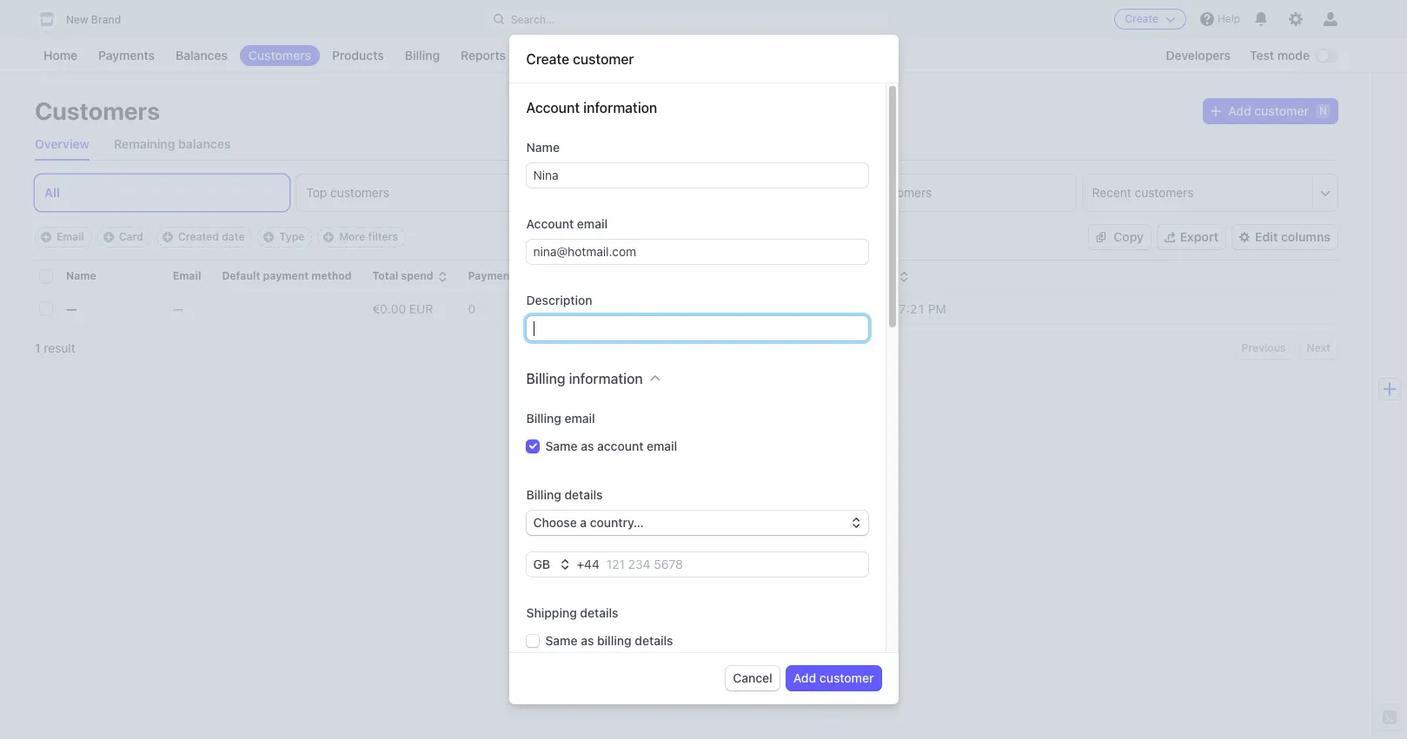 Task type: describe. For each thing, give the bounding box(es) containing it.
more filters
[[339, 230, 398, 243]]

2 €0.00 from the left
[[555, 301, 588, 316]]

result
[[44, 341, 75, 356]]

add card image
[[103, 232, 114, 243]]

1 vertical spatial customers
[[35, 96, 160, 125]]

information for account information
[[583, 100, 657, 116]]

billing information
[[526, 371, 643, 387]]

7:21
[[899, 301, 925, 316]]

repeat customers
[[830, 185, 932, 200]]

total spend
[[372, 269, 433, 283]]

billing email
[[526, 411, 595, 426]]

create customer
[[526, 51, 634, 67]]

home link
[[35, 45, 86, 66]]

shipping details
[[526, 606, 619, 621]]

email for account email
[[577, 216, 608, 231]]

payment
[[263, 269, 309, 283]]

products
[[332, 48, 384, 63]]

3 €0.00 from the left
[[636, 301, 670, 316]]

as for account
[[581, 439, 594, 454]]

mode
[[1278, 48, 1310, 63]]

0
[[468, 301, 476, 316]]

recent
[[1092, 185, 1132, 200]]

home
[[43, 48, 77, 63]]

Search… search field
[[483, 8, 890, 30]]

search…
[[511, 13, 555, 26]]

balances link
[[167, 45, 236, 66]]

copy
[[1114, 229, 1144, 244]]

export
[[1180, 229, 1219, 244]]

choose a country…
[[533, 515, 644, 530]]

remaining balances
[[114, 136, 231, 151]]

created date
[[178, 230, 245, 243]]

billing for billing details
[[526, 488, 561, 502]]

products link
[[323, 45, 393, 66]]

created for created date
[[178, 230, 219, 243]]

1 — from the left
[[66, 301, 77, 316]]

2 €0.00 eur from the left
[[555, 301, 615, 316]]

copy button
[[1090, 225, 1151, 249]]

remaining
[[114, 136, 175, 151]]

1 horizontal spatial name
[[526, 140, 560, 155]]

description
[[526, 293, 593, 308]]

default payment method
[[222, 269, 352, 283]]

all link
[[35, 175, 290, 211]]

Description text field
[[526, 316, 868, 341]]

pm
[[928, 301, 946, 316]]

time
[[598, 185, 622, 200]]

1 horizontal spatial add customer
[[1228, 103, 1309, 118]]

add created date image
[[163, 232, 173, 243]]

filters
[[368, 230, 398, 243]]

shipping
[[526, 606, 577, 621]]

test mode
[[1250, 48, 1310, 63]]

reports link
[[452, 45, 515, 66]]

account information
[[526, 100, 657, 116]]

1 €0.00 from the left
[[372, 301, 406, 316]]

edit
[[1255, 229, 1278, 244]]

2 vertical spatial email
[[647, 439, 677, 454]]

customer inside button
[[820, 671, 874, 686]]

new brand
[[66, 13, 121, 26]]

date
[[222, 230, 245, 243]]

test
[[1250, 48, 1274, 63]]

0 vertical spatial svg image
[[1211, 106, 1222, 117]]

first-time customers link
[[559, 175, 814, 211]]

2 eur from the left
[[592, 301, 615, 316]]

add email image
[[41, 232, 51, 243]]

same for same as account email
[[545, 439, 578, 454]]

method
[[311, 269, 352, 283]]

same for same as billing details
[[545, 634, 578, 648]]

3 €0.00 eur link from the left
[[636, 294, 748, 323]]

previous button
[[1235, 338, 1293, 359]]

1 result
[[35, 341, 75, 356]]

country…
[[590, 515, 644, 530]]

Account email email field
[[526, 240, 868, 264]]

n
[[1320, 104, 1327, 117]]

email for billing email
[[565, 411, 595, 426]]

44
[[584, 557, 600, 572]]

account for account information
[[526, 100, 580, 116]]

repeat customers link
[[821, 175, 1076, 211]]

first-time customers
[[568, 185, 685, 200]]

0 vertical spatial customer
[[573, 51, 634, 67]]

account email
[[526, 216, 608, 231]]

reports
[[461, 48, 506, 63]]

remaining balances link
[[114, 129, 231, 160]]

svg image inside copy popup button
[[1097, 232, 1107, 243]]

top customers link
[[297, 175, 552, 211]]

account for account email
[[526, 216, 574, 231]]

account
[[597, 439, 644, 454]]

created for created
[[853, 269, 895, 283]]

oct 17, 7:21 pm link
[[853, 294, 1338, 323]]

top customers
[[306, 185, 389, 200]]

open overflow menu image
[[1320, 187, 1331, 198]]

3 €0.00 eur from the left
[[636, 301, 697, 316]]

1 €0.00 eur link from the left
[[372, 294, 468, 323]]

2 vertical spatial details
[[635, 634, 673, 648]]

overview link
[[35, 129, 90, 160]]

121 234 5678 telephone field
[[600, 553, 868, 577]]

next
[[1307, 342, 1331, 355]]

+
[[577, 557, 584, 572]]

0 link
[[468, 294, 555, 323]]

new brand button
[[35, 7, 138, 31]]

brand
[[91, 13, 121, 26]]

billing
[[597, 634, 632, 648]]

cancel
[[733, 671, 773, 686]]

customers for top customers
[[330, 185, 389, 200]]

information for billing information
[[569, 371, 643, 387]]

17,
[[877, 301, 896, 316]]

+ 44
[[577, 557, 600, 572]]

same as account email
[[545, 439, 677, 454]]

next button
[[1300, 338, 1338, 359]]

oct 17, 7:21 pm
[[853, 301, 946, 316]]



Task type: vqa. For each thing, say whether or not it's contained in the screenshot.
Created date
yes



Task type: locate. For each thing, give the bounding box(es) containing it.
4 customers from the left
[[1135, 185, 1194, 200]]

0 horizontal spatial email
[[57, 230, 84, 243]]

email right add email image
[[57, 230, 84, 243]]

add customer
[[1228, 103, 1309, 118], [793, 671, 874, 686]]

0 vertical spatial customers
[[249, 48, 311, 63]]

billing left reports
[[405, 48, 440, 63]]

new
[[66, 13, 88, 26]]

payments
[[98, 48, 155, 63], [468, 269, 520, 283]]

billing up choose
[[526, 488, 561, 502]]

billing for billing email
[[526, 411, 561, 426]]

first-
[[568, 185, 598, 200]]

details up the same as billing details
[[580, 606, 619, 621]]

€0.00 eur up billing information
[[555, 301, 615, 316]]

customers
[[330, 185, 389, 200], [626, 185, 685, 200], [873, 185, 932, 200], [1135, 185, 1194, 200]]

0 vertical spatial add customer
[[1228, 103, 1309, 118]]

account down connect link
[[526, 100, 580, 116]]

svg image
[[1211, 106, 1222, 117], [1097, 232, 1107, 243]]

1 vertical spatial payments
[[468, 269, 520, 283]]

€0.00
[[372, 301, 406, 316], [555, 301, 588, 316], [636, 301, 670, 316]]

0 vertical spatial email
[[577, 216, 608, 231]]

information down more button on the left of page
[[583, 100, 657, 116]]

eur
[[409, 301, 433, 316], [592, 301, 615, 316], [673, 301, 697, 316]]

account
[[526, 100, 580, 116], [526, 216, 574, 231]]

created right add created date image
[[178, 230, 219, 243]]

2 €0.00 eur link from the left
[[555, 294, 636, 323]]

more for more
[[596, 48, 626, 63]]

payments link
[[90, 45, 163, 66]]

0 vertical spatial payments
[[98, 48, 155, 63]]

connect
[[527, 48, 575, 63]]

add inside button
[[793, 671, 816, 686]]

0 horizontal spatial customers
[[35, 96, 160, 125]]

0 vertical spatial created
[[178, 230, 219, 243]]

customers right recent
[[1135, 185, 1194, 200]]

1 vertical spatial add
[[793, 671, 816, 686]]

tab list containing all
[[35, 175, 1338, 211]]

overview
[[35, 136, 90, 151]]

2 horizontal spatial customer
[[1255, 103, 1309, 118]]

details for billing details
[[565, 488, 603, 502]]

details for shipping details
[[580, 606, 619, 621]]

1 account from the top
[[526, 100, 580, 116]]

1 vertical spatial email
[[565, 411, 595, 426]]

1 vertical spatial customer
[[1255, 103, 1309, 118]]

1 horizontal spatial €0.00
[[555, 301, 588, 316]]

1 vertical spatial add customer
[[793, 671, 874, 686]]

as left account
[[581, 439, 594, 454]]

email down first-
[[577, 216, 608, 231]]

add customer left n
[[1228, 103, 1309, 118]]

same down billing email
[[545, 439, 578, 454]]

1 horizontal spatial created
[[853, 269, 895, 283]]

information up billing email
[[569, 371, 643, 387]]

€0.00 eur link
[[372, 294, 468, 323], [555, 294, 636, 323], [636, 294, 748, 323]]

1 vertical spatial account
[[526, 216, 574, 231]]

0 vertical spatial details
[[565, 488, 603, 502]]

create for create customer
[[526, 51, 569, 67]]

customers inside "link"
[[330, 185, 389, 200]]

— link down default
[[173, 294, 222, 323]]

add down test on the top of the page
[[1228, 103, 1252, 118]]

1 horizontal spatial create
[[1125, 12, 1159, 25]]

0 vertical spatial account
[[526, 100, 580, 116]]

3 customers from the left
[[873, 185, 932, 200]]

0 horizontal spatial created
[[178, 230, 219, 243]]

create
[[1125, 12, 1159, 25], [526, 51, 569, 67]]

email down billing information
[[565, 411, 595, 426]]

1 vertical spatial created
[[853, 269, 895, 283]]

billing link
[[396, 45, 449, 66]]

recent customers link
[[1083, 175, 1313, 211]]

add right cancel
[[793, 671, 816, 686]]

developers
[[1166, 48, 1231, 63]]

more up the account information
[[596, 48, 626, 63]]

account down first-
[[526, 216, 574, 231]]

0 horizontal spatial add customer
[[793, 671, 874, 686]]

1 vertical spatial svg image
[[1097, 232, 1107, 243]]

billing down billing information
[[526, 411, 561, 426]]

edit columns
[[1255, 229, 1331, 244]]

svg image left copy
[[1097, 232, 1107, 243]]

create for create
[[1125, 12, 1159, 25]]

create up developers link
[[1125, 12, 1159, 25]]

eur up description text box
[[673, 301, 697, 316]]

billing details
[[526, 488, 603, 502]]

tab list up name text field
[[35, 129, 1338, 161]]

0 horizontal spatial svg image
[[1097, 232, 1107, 243]]

2 vertical spatial customer
[[820, 671, 874, 686]]

1 horizontal spatial payments
[[468, 269, 520, 283]]

0 horizontal spatial add
[[793, 671, 816, 686]]

created inside 'toolbar'
[[178, 230, 219, 243]]

1 vertical spatial create
[[526, 51, 569, 67]]

name down the account information
[[526, 140, 560, 155]]

payments down brand
[[98, 48, 155, 63]]

payments up the 0 link
[[468, 269, 520, 283]]

0 vertical spatial email
[[57, 230, 84, 243]]

0 horizontal spatial payments
[[98, 48, 155, 63]]

0 vertical spatial create
[[1125, 12, 1159, 25]]

same down shipping
[[545, 634, 578, 648]]

billing
[[405, 48, 440, 63], [526, 371, 566, 387], [526, 411, 561, 426], [526, 488, 561, 502]]

name right select all checkbox
[[66, 269, 96, 283]]

customers for recent customers
[[1135, 185, 1194, 200]]

same
[[545, 439, 578, 454], [545, 634, 578, 648]]

0 horizontal spatial customer
[[573, 51, 634, 67]]

2 as from the top
[[581, 634, 594, 648]]

information
[[583, 100, 657, 116], [569, 371, 643, 387]]

1 vertical spatial information
[[569, 371, 643, 387]]

spend
[[401, 269, 433, 283]]

choose a country… button
[[526, 511, 868, 535]]

0 horizontal spatial €0.00 eur
[[372, 301, 433, 316]]

email
[[57, 230, 84, 243], [173, 269, 201, 283]]

2 horizontal spatial €0.00 eur
[[636, 301, 697, 316]]

— down add created date image
[[173, 301, 183, 316]]

1 tab list from the top
[[35, 129, 1338, 161]]

add customer inside button
[[793, 671, 874, 686]]

2 — from the left
[[173, 301, 183, 316]]

1 horizontal spatial customers
[[249, 48, 311, 63]]

card
[[119, 230, 143, 243]]

1 vertical spatial name
[[66, 269, 96, 283]]

more right the add more filters image
[[339, 230, 365, 243]]

recent customers
[[1092, 185, 1194, 200]]

create button
[[1115, 9, 1186, 30]]

repeat
[[830, 185, 870, 200]]

email right account
[[647, 439, 677, 454]]

0 horizontal spatial €0.00
[[372, 301, 406, 316]]

customers link
[[240, 45, 320, 66]]

details right billing
[[635, 634, 673, 648]]

0 horizontal spatial —
[[66, 301, 77, 316]]

2 account from the top
[[526, 216, 574, 231]]

0 horizontal spatial — link
[[66, 294, 117, 323]]

1 horizontal spatial more
[[596, 48, 626, 63]]

— right select item checkbox
[[66, 301, 77, 316]]

connect link
[[518, 45, 584, 66]]

edit columns button
[[1233, 225, 1338, 249]]

0 horizontal spatial more
[[339, 230, 365, 243]]

1 horizontal spatial add
[[1228, 103, 1252, 118]]

add type image
[[264, 232, 274, 243]]

add customer right cancel
[[793, 671, 874, 686]]

add
[[1228, 103, 1252, 118], [793, 671, 816, 686]]

tab list up the account email email field
[[35, 175, 1338, 211]]

1 same from the top
[[545, 439, 578, 454]]

— link
[[66, 294, 117, 323], [173, 294, 222, 323]]

cancel button
[[726, 667, 780, 691]]

email down add created date image
[[173, 269, 201, 283]]

details up a
[[565, 488, 603, 502]]

€0.00 up description text box
[[636, 301, 670, 316]]

a
[[580, 515, 587, 530]]

1 eur from the left
[[409, 301, 433, 316]]

billing for billing
[[405, 48, 440, 63]]

more
[[596, 48, 626, 63], [339, 230, 365, 243]]

€0.00 up billing information
[[555, 301, 588, 316]]

export button
[[1158, 225, 1226, 249]]

3 eur from the left
[[673, 301, 697, 316]]

2 customers from the left
[[626, 185, 685, 200]]

2 horizontal spatial eur
[[673, 301, 697, 316]]

type
[[279, 230, 305, 243]]

Select All checkbox
[[40, 270, 52, 283]]

billing for billing information
[[526, 371, 566, 387]]

oct
[[853, 301, 874, 316]]

all
[[44, 185, 60, 200]]

as left billing
[[581, 634, 594, 648]]

more for more filters
[[339, 230, 365, 243]]

€0.00 eur down total spend at top left
[[372, 301, 433, 316]]

€0.00 eur link up billing information
[[555, 294, 636, 323]]

—
[[66, 301, 77, 316], [173, 301, 183, 316]]

create inside create button
[[1125, 12, 1159, 25]]

eur up billing information
[[592, 301, 615, 316]]

1 horizontal spatial customer
[[820, 671, 874, 686]]

1 customers from the left
[[330, 185, 389, 200]]

€0.00 down total
[[372, 301, 406, 316]]

0 horizontal spatial name
[[66, 269, 96, 283]]

0 vertical spatial same
[[545, 439, 578, 454]]

billing up billing email
[[526, 371, 566, 387]]

more inside more button
[[596, 48, 626, 63]]

1 vertical spatial tab list
[[35, 175, 1338, 211]]

1 vertical spatial as
[[581, 634, 594, 648]]

eur down spend
[[409, 301, 433, 316]]

more button
[[588, 45, 652, 66]]

add more filters image
[[324, 232, 334, 243]]

2 same from the top
[[545, 634, 578, 648]]

customers right repeat
[[873, 185, 932, 200]]

1 horizontal spatial —
[[173, 301, 183, 316]]

2 tab list from the top
[[35, 175, 1338, 211]]

0 vertical spatial as
[[581, 439, 594, 454]]

0 horizontal spatial create
[[526, 51, 569, 67]]

customers left products
[[249, 48, 311, 63]]

0 vertical spatial add
[[1228, 103, 1252, 118]]

1 horizontal spatial eur
[[592, 301, 615, 316]]

1 horizontal spatial — link
[[173, 294, 222, 323]]

created up oct at the top right of the page
[[853, 269, 895, 283]]

1 vertical spatial email
[[173, 269, 201, 283]]

1 as from the top
[[581, 439, 594, 454]]

0 vertical spatial tab list
[[35, 129, 1338, 161]]

0 vertical spatial name
[[526, 140, 560, 155]]

created
[[178, 230, 219, 243], [853, 269, 895, 283]]

customers up overview
[[35, 96, 160, 125]]

0 vertical spatial more
[[596, 48, 626, 63]]

€0.00 eur
[[372, 301, 433, 316], [555, 301, 615, 316], [636, 301, 697, 316]]

€0.00 eur link down spend
[[372, 294, 468, 323]]

1 vertical spatial same
[[545, 634, 578, 648]]

total
[[372, 269, 398, 283]]

customer
[[573, 51, 634, 67], [1255, 103, 1309, 118], [820, 671, 874, 686]]

balances
[[176, 48, 228, 63]]

default
[[222, 269, 260, 283]]

toolbar
[[35, 227, 406, 248]]

1 horizontal spatial svg image
[[1211, 106, 1222, 117]]

customers for repeat customers
[[873, 185, 932, 200]]

name
[[526, 140, 560, 155], [66, 269, 96, 283]]

columns
[[1281, 229, 1331, 244]]

2 horizontal spatial €0.00
[[636, 301, 670, 316]]

1 vertical spatial more
[[339, 230, 365, 243]]

create down "search…"
[[526, 51, 569, 67]]

svg image down developers link
[[1211, 106, 1222, 117]]

— link right select item checkbox
[[66, 294, 117, 323]]

0 vertical spatial information
[[583, 100, 657, 116]]

€0.00 eur up description text box
[[636, 301, 697, 316]]

same as billing details
[[545, 634, 673, 648]]

0 horizontal spatial eur
[[409, 301, 433, 316]]

Select Item checkbox
[[40, 303, 52, 315]]

details
[[565, 488, 603, 502], [580, 606, 619, 621], [635, 634, 673, 648]]

developers link
[[1157, 45, 1240, 66]]

tab list containing overview
[[35, 129, 1338, 161]]

top
[[306, 185, 327, 200]]

1 — link from the left
[[66, 294, 117, 323]]

add customer button
[[786, 667, 881, 691]]

1 horizontal spatial email
[[173, 269, 201, 283]]

previous
[[1242, 342, 1286, 355]]

as for billing
[[581, 634, 594, 648]]

Name text field
[[526, 163, 868, 188]]

customers right top
[[330, 185, 389, 200]]

toolbar containing email
[[35, 227, 406, 248]]

2 — link from the left
[[173, 294, 222, 323]]

tab list
[[35, 129, 1338, 161], [35, 175, 1338, 211]]

1 €0.00 eur from the left
[[372, 301, 433, 316]]

€0.00 eur link down the account email email field
[[636, 294, 748, 323]]

choose
[[533, 515, 577, 530]]

1 vertical spatial details
[[580, 606, 619, 621]]

1
[[35, 341, 41, 356]]

customers right time
[[626, 185, 685, 200]]

1 horizontal spatial €0.00 eur
[[555, 301, 615, 316]]



